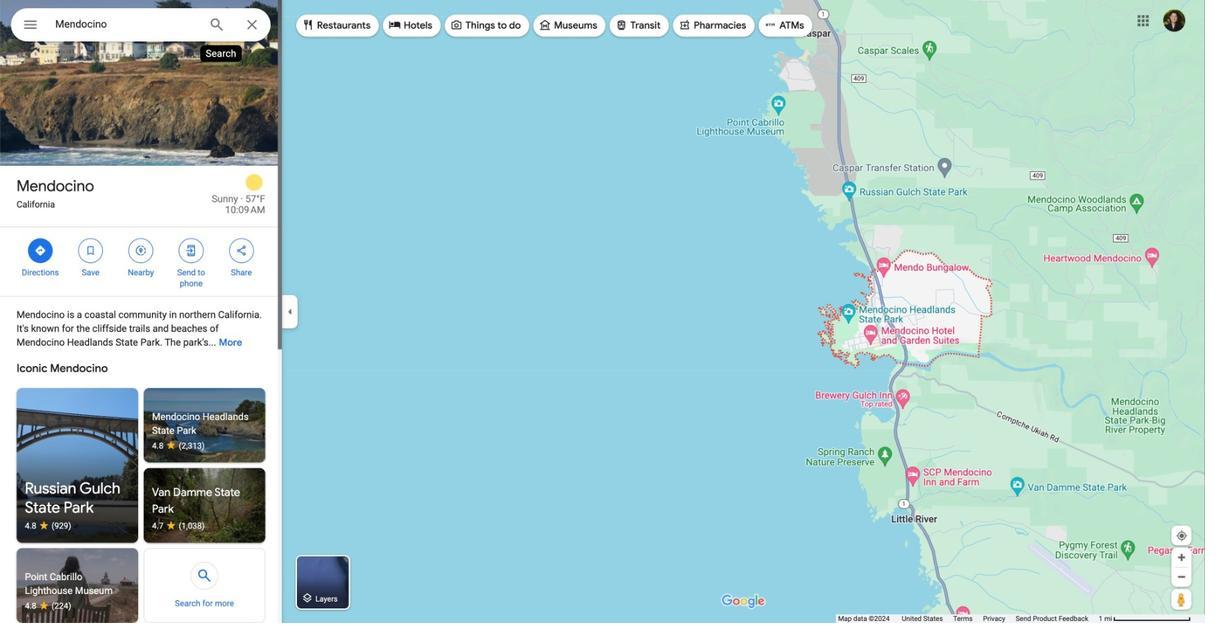Task type: vqa. For each thing, say whether or not it's contained in the screenshot.
search field in the Google Maps element
yes



Task type: locate. For each thing, give the bounding box(es) containing it.
zoom out image
[[1177, 572, 1188, 582]]

google maps element
[[0, 0, 1206, 623]]

none field inside mendocino field
[[55, 16, 198, 32]]

None field
[[55, 16, 198, 32]]

actions for mendocino region
[[0, 227, 282, 296]]

show your location image
[[1177, 530, 1189, 542]]

russian gulch state park · 4.8 stars · 929 reviews · hiking & camping amid dramatic scenery image
[[17, 388, 138, 543]]

main content
[[0, 0, 282, 623]]

Mendocino field
[[11, 8, 271, 45]]

none search field inside google maps element
[[11, 8, 271, 45]]

None search field
[[11, 8, 271, 45]]



Task type: describe. For each thing, give the bounding box(es) containing it.
mendocino headlands state park · 4.8 stars · 2,313 reviews · rugged coastline, beaches & trail hikes image
[[144, 388, 265, 463]]

point cabrillo lighthouse museum · 4.8 stars · 224 reviews · a lighthouse & a marine science exhibit image
[[17, 549, 138, 623]]

google account: lina lukyantseva  
(lina@adept.ai) image
[[1164, 10, 1186, 32]]

zoom in image
[[1177, 553, 1188, 563]]

mendocino weather image
[[243, 171, 265, 194]]

van damme state park · 4.7 stars · 1,038 reviews · beach, trails & the pygmy forest image
[[144, 468, 265, 543]]

collapse side panel image
[[283, 304, 298, 320]]

show street view coverage image
[[1172, 589, 1192, 610]]



